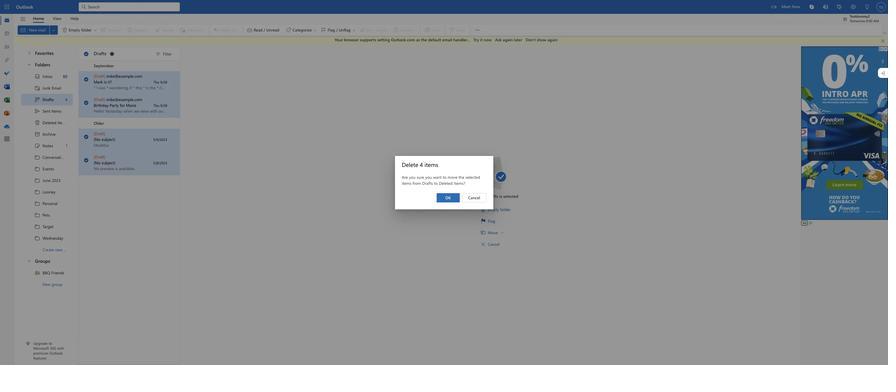 Task type: locate. For each thing, give the bounding box(es) containing it.
1 vertical spatial tree
[[21, 71, 80, 256]]

folder
[[500, 207, 511, 213], [64, 247, 74, 253]]

testdummy2
[[850, 14, 870, 19]]

(no for no preview is available.
[[94, 160, 100, 166]]

2 mike@example.com from the top
[[106, 97, 142, 102]]

 button inside folders tree item
[[24, 59, 34, 70]]


[[34, 74, 40, 79]]

new
[[55, 247, 62, 253]]

handler...
[[454, 37, 470, 43]]

5  from the top
[[84, 158, 89, 162]]

 tree item
[[21, 129, 73, 140]]

select a message checkbox for (no subject)
[[80, 152, 94, 165]]

items
[[52, 109, 61, 114], [58, 120, 67, 126]]

to right upgrade
[[49, 342, 52, 346]]

 inside button
[[881, 39, 886, 43]]

folder right "empty"
[[500, 207, 511, 213]]

upgrade to microsoft 365 with premium outlook features
[[33, 342, 64, 361]]

tab list containing home
[[29, 14, 83, 23]]

mark
[[94, 79, 103, 85]]

1 mike@example.com from the top
[[106, 73, 142, 79]]

9/28 down 'right'
[[160, 103, 167, 108]]

unread
[[266, 27, 279, 33]]

the up the items?
[[459, 175, 465, 180]]

[draft] up the fdsafdsa
[[94, 131, 105, 136]]

select a message checkbox right 80
[[80, 71, 94, 83]]

select a message checkbox for birthday party for marie
[[80, 94, 94, 107]]

2 thu from the top
[[154, 103, 159, 108]]

Select a message checkbox
[[80, 129, 94, 141]]

the left 'right'
[[150, 85, 156, 90]]

0 vertical spatial 4
[[65, 97, 67, 102]]

delete 4 items heading
[[395, 156, 494, 174]]

 bbq friends
[[34, 270, 64, 276]]

browser
[[344, 37, 359, 43]]

to inside the upgrade to microsoft 365 with premium outlook features
[[49, 342, 52, 346]]

0 vertical spatial 9/28
[[160, 80, 167, 84]]

 for  june 2023
[[34, 178, 40, 184]]

3 select a message checkbox from the top
[[80, 152, 94, 165]]

0 vertical spatial folder
[[500, 207, 511, 213]]

0 vertical spatial selected
[[466, 175, 480, 180]]

1  from the top
[[27, 62, 32, 67]]

 for  events
[[34, 166, 40, 172]]

2 you from the left
[[426, 175, 432, 180]]

* right this
[[143, 85, 145, 90]]

subject) up preview
[[101, 160, 115, 166]]

9/28
[[160, 80, 167, 84], [160, 103, 167, 108]]

everything in drafts is selected
[[462, 194, 519, 199]]

1 vertical spatial thu 9/28
[[154, 103, 167, 108]]

selected up  empty folder
[[504, 194, 519, 199]]

1 vertical spatial (no subject)
[[94, 160, 115, 166]]

 left june
[[34, 178, 40, 184]]

more apps image
[[4, 137, 10, 142]]

 inside folders tree item
[[27, 62, 32, 67]]

1 thu from the top
[[154, 80, 159, 84]]

thu 9/28
[[154, 80, 167, 84], [154, 103, 167, 108]]

9/28 for mark is it?
[[160, 80, 167, 84]]

1 select a message checkbox from the top
[[80, 71, 94, 83]]

1 tree from the top
[[21, 45, 73, 59]]

mike@example.com up wondering
[[106, 73, 142, 79]]

items inside  sent items
[[52, 109, 61, 114]]

 button inside groups tree item
[[24, 256, 34, 267]]

2  from the top
[[84, 77, 89, 81]]

1 9/28 from the top
[[160, 80, 167, 84]]

2 horizontal spatial to
[[443, 175, 447, 180]]

1 vertical spatial cancel
[[488, 242, 500, 247]]

1 vertical spatial subject)
[[101, 160, 115, 166]]

0 vertical spatial the
[[421, 37, 427, 43]]

1 vertical spatial (no
[[94, 160, 100, 166]]

 tree item down june
[[21, 186, 73, 198]]

0 vertical spatial (no
[[94, 137, 100, 142]]

are
[[402, 175, 408, 180]]

1 vertical spatial items
[[58, 120, 67, 126]]

1 horizontal spatial 4
[[420, 161, 423, 169]]

to right want on the top left of page
[[443, 175, 447, 180]]

drafts inside are you sure you want to move the selected items from drafts to deleted items?
[[422, 181, 433, 186]]

9/28 for birthday party for marie
[[160, 103, 167, 108]]

 left looney at left bottom
[[34, 189, 40, 195]]

0 vertical spatial to
[[443, 175, 447, 180]]

mail image
[[4, 18, 10, 23]]

 target
[[34, 224, 54, 230]]


[[84, 51, 89, 57], [84, 77, 89, 82], [84, 100, 89, 105], [84, 134, 89, 140], [84, 158, 89, 163]]

(no up the no
[[94, 160, 100, 166]]

thu down * i was * wondering if * this * is the * right * answer?
[[154, 103, 159, 108]]

cancel
[[468, 195, 480, 201], [488, 242, 500, 247]]

help button
[[66, 14, 83, 23]]

 tree item
[[21, 140, 73, 152]]

 tree item
[[21, 71, 73, 82]]

 for groups
[[27, 259, 32, 264]]

 tree item down  personal
[[21, 210, 73, 221]]

[draft] mike@example.com up birthday party for marie
[[94, 97, 142, 102]]

2  from the top
[[84, 77, 89, 82]]

 up  pets
[[34, 201, 40, 207]]

1 horizontal spatial 
[[881, 39, 886, 43]]

4  tree item from the top
[[21, 186, 73, 198]]

tab list
[[29, 14, 83, 23]]

 button left folders
[[24, 59, 34, 70]]

thu for birthday party for marie
[[154, 103, 159, 108]]

0 horizontal spatial cancel
[[468, 195, 480, 201]]

cancel left in
[[468, 195, 480, 201]]

read
[[254, 27, 263, 33]]

 for  target
[[34, 224, 40, 230]]

 tree item
[[21, 82, 73, 94]]

1 horizontal spatial the
[[421, 37, 427, 43]]

again right "show"
[[548, 37, 558, 43]]

2 [draft] from the top
[[94, 97, 105, 102]]

4 * from the left
[[143, 85, 145, 90]]

you right are at the left top of the page
[[409, 175, 416, 180]]

0 vertical spatial 
[[881, 39, 886, 43]]

am
[[874, 19, 879, 23]]

 inside select a message option
[[84, 134, 89, 139]]

(no up the fdsafdsa
[[94, 137, 100, 142]]

upgrade
[[33, 342, 48, 346]]

folder inside create new folder tree item
[[64, 247, 74, 253]]

1 vertical spatial the
[[150, 85, 156, 90]]

7  from the top
[[34, 224, 40, 230]]

items down  sent items
[[58, 120, 67, 126]]

meet now
[[782, 4, 801, 9]]

looney
[[43, 190, 56, 195]]

0 vertical spatial [draft] mike@example.com
[[94, 73, 142, 79]]

outlook inside 'banner'
[[16, 4, 33, 10]]

 down ' target'
[[34, 236, 40, 241]]

 for no preview is available.
[[84, 158, 89, 163]]

thu 9/28 for mark is it?
[[154, 80, 167, 84]]

1  from the top
[[84, 51, 89, 56]]

thu 9/28 up 'right'
[[154, 80, 167, 84]]

1 horizontal spatial selected
[[504, 194, 519, 199]]

2 horizontal spatial the
[[459, 175, 465, 180]]

0 horizontal spatial 
[[481, 242, 486, 247]]

friends
[[51, 271, 64, 276]]

(no
[[94, 137, 100, 142], [94, 160, 100, 166]]

1 horizontal spatial you
[[426, 175, 432, 180]]

0 horizontal spatial to
[[49, 342, 52, 346]]

thu for mark is it?
[[154, 80, 159, 84]]

1 horizontal spatial items
[[425, 161, 439, 169]]

drafts down sure
[[422, 181, 433, 186]]

email
[[443, 37, 452, 43]]

* right if
[[133, 85, 135, 90]]

 cancel
[[481, 242, 500, 247]]

0 vertical spatial tree
[[21, 45, 73, 59]]

5  from the top
[[84, 158, 89, 163]]

5  from the top
[[34, 201, 40, 207]]

try
[[474, 37, 479, 43]]

items for 
[[58, 120, 67, 126]]

items right sent
[[52, 109, 61, 114]]

email
[[52, 85, 61, 91]]

items?
[[454, 181, 466, 186]]

from
[[413, 181, 421, 186]]

 notes
[[34, 143, 53, 149]]

2  button from the top
[[24, 256, 34, 267]]

to down want on the top left of page
[[434, 181, 438, 186]]

delete 4 items dialog
[[0, 0, 889, 366]]

outlook banner
[[0, 0, 889, 14]]

[draft] up the no
[[94, 154, 105, 160]]

1 horizontal spatial cancel
[[488, 242, 500, 247]]

[draft] mike@example.com up it?
[[94, 73, 142, 79]]

2 vertical spatial select a message checkbox
[[80, 152, 94, 165]]

0 vertical spatial subject)
[[101, 137, 115, 142]]

your
[[335, 37, 343, 43]]


[[881, 39, 886, 43], [481, 242, 486, 247]]

0 horizontal spatial selected
[[466, 175, 480, 180]]

items
[[425, 161, 439, 169], [402, 181, 412, 186]]

cancel inside cancel button
[[468, 195, 480, 201]]

1 vertical spatial folder
[[64, 247, 74, 253]]

i
[[97, 85, 98, 90]]

* right 'right'
[[169, 85, 171, 90]]

5/8/2023
[[153, 161, 167, 165]]

1 vertical spatial 
[[27, 259, 32, 264]]

 tree item down target
[[21, 233, 73, 244]]

[draft] mike@example.com for it?
[[94, 73, 142, 79]]

4  from the top
[[34, 189, 40, 195]]

3  from the top
[[34, 178, 40, 184]]

1 vertical spatial thu
[[154, 103, 159, 108]]

 button for groups
[[24, 256, 34, 267]]

items up want on the top left of page
[[425, 161, 439, 169]]

is up  empty folder
[[500, 194, 502, 199]]

deleted up archive in the top of the page
[[43, 120, 56, 126]]

Select a message checkbox
[[80, 71, 94, 83], [80, 94, 94, 107], [80, 152, 94, 165]]

if
[[130, 85, 132, 90]]


[[481, 208, 486, 212]]


[[155, 51, 161, 57]]

archive
[[43, 132, 56, 137]]


[[34, 270, 40, 276]]

0 vertical spatial (no subject)
[[94, 137, 115, 142]]

(no subject) up the fdsafdsa
[[94, 137, 115, 142]]

2  from the top
[[27, 259, 32, 264]]

view
[[53, 15, 62, 21]]

 tree item down events
[[21, 175, 73, 186]]

4  from the top
[[84, 134, 89, 139]]


[[34, 155, 40, 160], [34, 166, 40, 172], [34, 178, 40, 184], [34, 189, 40, 195], [34, 201, 40, 207], [34, 213, 40, 218], [34, 224, 40, 230], [34, 236, 40, 241]]

 tree item
[[21, 117, 73, 129]]

tags group
[[244, 24, 419, 36]]

thu 9/28 down 'right'
[[154, 103, 167, 108]]

3 * from the left
[[133, 85, 135, 90]]

tree
[[21, 45, 73, 59], [21, 71, 80, 256]]

5  tree item from the top
[[21, 198, 73, 210]]

drafts right ""
[[43, 97, 54, 102]]

 tree item
[[21, 152, 80, 163], [21, 163, 73, 175], [21, 175, 73, 186], [21, 186, 73, 198], [21, 198, 73, 210], [21, 210, 73, 221], [21, 221, 73, 233], [21, 233, 73, 244]]

1 horizontal spatial outlook
[[49, 351, 63, 356]]

outlook up 
[[16, 4, 33, 10]]

4 inside heading
[[420, 161, 423, 169]]

1 (no from the top
[[94, 137, 100, 142]]

1 vertical spatial 
[[481, 242, 486, 247]]

 pets
[[34, 213, 50, 218]]

items down are at the left top of the page
[[402, 181, 412, 186]]

0 vertical spatial select a message checkbox
[[80, 71, 94, 83]]

0 horizontal spatial you
[[409, 175, 416, 180]]

 button
[[879, 37, 889, 45]]

4 right delete
[[420, 161, 423, 169]]

1 [draft] mike@example.com from the top
[[94, 73, 142, 79]]

select a message checkbox down mark
[[80, 94, 94, 107]]

mike@example.com up 'for'
[[106, 97, 142, 102]]

2 (no from the top
[[94, 160, 100, 166]]

1 horizontal spatial again
[[548, 37, 558, 43]]

you right sure
[[426, 175, 432, 180]]

4 [draft] from the top
[[94, 154, 105, 160]]

2  from the top
[[34, 166, 40, 172]]

2 select a message checkbox from the top
[[80, 94, 94, 107]]

 left groups
[[27, 259, 32, 264]]

0 vertical spatial thu 9/28
[[154, 80, 167, 84]]

1  button from the top
[[24, 59, 34, 70]]

2  tree item from the top
[[21, 163, 73, 175]]

features
[[33, 356, 47, 361]]

4 right  drafts
[[65, 97, 67, 102]]

drafts inside  drafts
[[43, 97, 54, 102]]

3  tree item from the top
[[21, 175, 73, 186]]

0 vertical spatial outlook
[[16, 4, 33, 10]]

want
[[433, 175, 442, 180]]

folder right the new
[[64, 247, 74, 253]]

0 vertical spatial thu
[[154, 80, 159, 84]]


[[34, 85, 40, 91]]

 tree item up events
[[21, 152, 80, 163]]

calendar image
[[4, 31, 10, 37]]

select a message checkbox up the no
[[80, 152, 94, 165]]

 tree item up june
[[21, 163, 73, 175]]

0 horizontal spatial outlook
[[16, 4, 33, 10]]


[[84, 51, 89, 56], [84, 77, 89, 81], [84, 100, 89, 105], [84, 134, 89, 139], [84, 158, 89, 162]]

fdsafdsa
[[94, 143, 109, 148]]

items inside  deleted items
[[58, 120, 67, 126]]

empty
[[488, 207, 499, 213]]

2 subject) from the top
[[101, 160, 115, 166]]

ask again later
[[495, 37, 523, 43]]

 down 
[[34, 155, 40, 160]]

 tree item up pets
[[21, 198, 73, 210]]

outlook inside the upgrade to microsoft 365 with premium outlook features
[[49, 351, 63, 356]]

cancel down flag
[[488, 242, 500, 247]]

1 vertical spatial mike@example.com
[[106, 97, 142, 102]]

 inside groups tree item
[[27, 259, 32, 264]]

 left target
[[34, 224, 40, 230]]

0 vertical spatial 
[[27, 62, 32, 67]]

the
[[421, 37, 427, 43], [150, 85, 156, 90], [459, 175, 465, 180]]

drafts 
[[94, 50, 115, 57]]

* left 'right'
[[157, 85, 158, 90]]

0 vertical spatial deleted
[[43, 120, 56, 126]]

home
[[33, 15, 44, 21]]

9/28 up 'right'
[[160, 80, 167, 84]]

0 horizontal spatial again
[[503, 37, 513, 43]]

1 horizontal spatial to
[[434, 181, 438, 186]]

2 (no subject) from the top
[[94, 160, 115, 166]]

 empty folder
[[481, 207, 511, 213]]

6  from the top
[[34, 213, 40, 218]]

everything
[[462, 194, 482, 199]]

1 thu 9/28 from the top
[[154, 80, 167, 84]]

 left folders
[[27, 62, 32, 67]]

0 horizontal spatial folder
[[64, 247, 74, 253]]

new group
[[43, 282, 63, 288]]

ad
[[803, 221, 807, 225]]

subject) up the fdsafdsa
[[101, 137, 115, 142]]

2 vertical spatial the
[[459, 175, 465, 180]]

0 horizontal spatial items
[[402, 181, 412, 186]]

2 9/28 from the top
[[160, 103, 167, 108]]

[draft] up the birthday
[[94, 97, 105, 102]]

wednesday
[[43, 236, 63, 241]]

1 horizontal spatial deleted
[[439, 181, 453, 186]]

 tree item down pets
[[21, 221, 73, 233]]

drafts inside the drafts 
[[94, 50, 107, 56]]

0 horizontal spatial deleted
[[43, 120, 56, 126]]

your browser supports setting outlook.com as the default email handler...
[[335, 37, 470, 43]]

 inside select a message option
[[84, 134, 89, 140]]

create new folder tree item
[[21, 244, 74, 256]]

(no subject) up preview
[[94, 160, 115, 166]]

0 vertical spatial  button
[[24, 59, 34, 70]]

to
[[443, 175, 447, 180], [434, 181, 438, 186], [49, 342, 52, 346]]

2 thu 9/28 from the top
[[154, 103, 167, 108]]

* left i
[[94, 85, 95, 90]]

cancel button
[[462, 193, 487, 203]]

2 tree from the top
[[21, 71, 80, 256]]

0 horizontal spatial 4
[[65, 97, 67, 102]]

 archive
[[34, 132, 56, 137]]

 button for folders
[[24, 59, 34, 70]]

1 horizontal spatial folder
[[500, 207, 511, 213]]

deleted inside  deleted items
[[43, 120, 56, 126]]

1 (no subject) from the top
[[94, 137, 115, 142]]

[draft] mike@example.com
[[94, 73, 142, 79], [94, 97, 142, 102]]

1 vertical spatial  button
[[24, 256, 34, 267]]

the right as
[[421, 37, 427, 43]]

 left pets
[[34, 213, 40, 218]]

people image
[[4, 44, 10, 50]]

 left events
[[34, 166, 40, 172]]

1 [draft] from the top
[[94, 73, 105, 79]]

again right ask
[[503, 37, 513, 43]]

* right was
[[107, 85, 108, 90]]

drafts left 
[[94, 50, 107, 56]]

(no subject) for fdsafdsa
[[94, 137, 115, 142]]

target
[[43, 224, 54, 230]]

7  tree item from the top
[[21, 221, 73, 233]]

2 vertical spatial to
[[49, 342, 52, 346]]

0 vertical spatial items
[[52, 109, 61, 114]]

later
[[514, 37, 523, 43]]

 for fdsafdsa
[[84, 134, 89, 140]]

mike@example.com for for
[[106, 97, 142, 102]]

show
[[537, 37, 547, 43]]

3 [draft] from the top
[[94, 131, 105, 136]]

0 vertical spatial items
[[425, 161, 439, 169]]

4  from the top
[[84, 134, 89, 140]]

[draft] up mark
[[94, 73, 105, 79]]

3  from the top
[[84, 100, 89, 105]]

the inside message list everything in drafts is selected list box
[[150, 85, 156, 90]]

is left it?
[[104, 79, 107, 85]]

sent
[[43, 109, 50, 114]]

1  from the top
[[84, 51, 89, 57]]

deleted down move
[[439, 181, 453, 186]]

 button
[[17, 14, 29, 24]]

ask
[[495, 37, 502, 43]]

onedrive image
[[4, 124, 10, 130]]

outlook right premium
[[49, 351, 63, 356]]

mike@example.com
[[106, 73, 142, 79], [106, 97, 142, 102]]

move
[[448, 175, 458, 180]]

 for no preview is available.
[[84, 158, 89, 162]]

events
[[43, 166, 54, 172]]

 button left groups
[[24, 256, 34, 267]]

1 vertical spatial select a message checkbox
[[80, 94, 94, 107]]

1 vertical spatial deleted
[[439, 181, 453, 186]]

delete 4 items application
[[0, 0, 889, 366]]

2 [draft] mike@example.com from the top
[[94, 97, 142, 102]]

 personal
[[34, 201, 58, 207]]

1 vertical spatial selected
[[504, 194, 519, 199]]

1 vertical spatial 9/28
[[160, 103, 167, 108]]

1 vertical spatial items
[[402, 181, 412, 186]]

8  tree item from the top
[[21, 233, 73, 244]]

drafts heading
[[94, 47, 117, 60]]

0 vertical spatial mike@example.com
[[106, 73, 142, 79]]

1 subject) from the top
[[101, 137, 115, 142]]

1 vertical spatial [draft] mike@example.com
[[94, 97, 142, 102]]

thu up * i was * wondering if * this * is the * right * answer?
[[154, 80, 159, 84]]

selected up everything
[[466, 175, 480, 180]]

0 vertical spatial cancel
[[468, 195, 480, 201]]

1 vertical spatial 4
[[420, 161, 423, 169]]

1  from the top
[[34, 155, 40, 160]]

0 horizontal spatial the
[[150, 85, 156, 90]]

1 vertical spatial outlook
[[49, 351, 63, 356]]

meet
[[782, 4, 791, 9]]


[[481, 219, 486, 224]]

tab list inside "delete 4 items" application
[[29, 14, 83, 23]]

8  from the top
[[34, 236, 40, 241]]

 inside  cancel
[[481, 242, 486, 247]]



Task type: describe. For each thing, give the bounding box(es) containing it.
[draft] mike@example.com for for
[[94, 97, 142, 102]]

subject) for no preview is available.
[[101, 160, 115, 166]]

 deleted items
[[34, 120, 67, 126]]

it?
[[108, 79, 112, 85]]

tomorrow
[[850, 19, 866, 23]]

no
[[94, 166, 99, 171]]

items for 
[[52, 109, 61, 114]]

folders tree item
[[21, 59, 73, 71]]

home button
[[29, 14, 48, 23]]

premium
[[33, 351, 48, 356]]

sure
[[417, 175, 424, 180]]

items inside delete 4 items heading
[[425, 161, 439, 169]]

inbox
[[43, 74, 52, 79]]

 looney
[[34, 189, 56, 195]]

pets
[[43, 213, 50, 218]]

birthday party for marie
[[94, 103, 136, 108]]

right
[[160, 85, 168, 90]]

message list everything in drafts is selected list box
[[79, 60, 186, 365]]

folder for  empty folder
[[500, 207, 511, 213]]

 inbox
[[34, 74, 52, 79]]

1 * from the left
[[94, 85, 95, 90]]

group
[[52, 282, 63, 288]]

5 * from the left
[[157, 85, 158, 90]]

subject) for fdsafdsa
[[101, 137, 115, 142]]

left-rail-appbar navigation
[[1, 14, 13, 134]]


[[247, 27, 253, 33]]

 flag
[[481, 219, 496, 224]]

3  from the top
[[84, 100, 89, 105]]

personal
[[43, 201, 58, 207]]

items inside are you sure you want to move the selected items from drafts to deleted items?
[[402, 181, 412, 186]]

available.
[[119, 166, 135, 171]]

delete 4 items document
[[0, 0, 889, 366]]

 inside select all messages option
[[84, 51, 89, 57]]

preview
[[100, 166, 114, 171]]

notes
[[43, 143, 53, 149]]

default
[[428, 37, 441, 43]]

 for * i was * wondering if * this * is the * right * answer?
[[84, 77, 89, 81]]

 sent items
[[34, 108, 61, 114]]

6  tree item from the top
[[21, 210, 73, 221]]

 june 2023
[[34, 178, 61, 184]]

junk
[[43, 85, 51, 91]]

wondering
[[109, 85, 129, 90]]


[[843, 17, 848, 22]]

thu 9/28 for birthday party for marie
[[154, 103, 167, 108]]

to do image
[[4, 71, 10, 77]]

outlook link
[[16, 0, 33, 14]]

new
[[43, 282, 51, 288]]

excel image
[[4, 98, 10, 103]]

select a message checkbox for mark is it?
[[80, 71, 94, 83]]

 for folders
[[27, 62, 32, 67]]

deleted inside are you sure you want to move the selected items from drafts to deleted items?
[[439, 181, 453, 186]]

 for  personal
[[34, 201, 40, 207]]

microsoft
[[33, 346, 49, 351]]

 for 
[[881, 39, 886, 43]]

message list section
[[79, 46, 186, 365]]

365
[[50, 346, 56, 351]]

is right preview
[[115, 166, 118, 171]]

(no subject) for no preview is available.
[[94, 160, 115, 166]]

(no for fdsafdsa
[[94, 137, 100, 142]]


[[34, 108, 40, 114]]

for
[[120, 103, 125, 108]]

2 again from the left
[[548, 37, 558, 43]]


[[34, 132, 40, 137]]

marie
[[126, 103, 136, 108]]

filter
[[163, 51, 172, 57]]

no preview is available.
[[94, 166, 135, 171]]

2023
[[52, 178, 61, 183]]

now
[[484, 37, 492, 43]]

premium features image
[[26, 342, 30, 346]]

don't
[[526, 37, 536, 43]]

6 * from the left
[[169, 85, 171, 90]]

help
[[70, 15, 79, 21]]

 for  wednesday
[[34, 236, 40, 241]]

 for fdsafdsa
[[84, 134, 89, 139]]

ask again later button
[[495, 37, 523, 43]]

tree containing 
[[21, 71, 80, 256]]


[[34, 97, 40, 103]]

 tree item
[[21, 94, 73, 105]]

mike@example.com for it?
[[106, 73, 142, 79]]

answer?
[[172, 85, 186, 90]]

1 you from the left
[[409, 175, 416, 180]]

history
[[67, 155, 80, 160]]

 for  looney
[[34, 189, 40, 195]]

drafts right in
[[487, 194, 499, 199]]

 junk email
[[34, 85, 61, 91]]

4 inside  tree item
[[65, 97, 67, 102]]

with
[[57, 346, 64, 351]]

create new folder
[[43, 247, 74, 253]]

mark is it?
[[94, 79, 112, 85]]

 filter
[[155, 51, 172, 57]]

* i was * wondering if * this * is the * right * answer?
[[94, 85, 186, 90]]

in
[[483, 194, 486, 199]]

are you sure you want to move the selected items from drafts to deleted items?
[[402, 175, 480, 186]]

birthday
[[94, 103, 109, 108]]

 wednesday
[[34, 236, 63, 241]]

try it now button
[[474, 37, 492, 43]]

2 * from the left
[[107, 85, 108, 90]]

1 vertical spatial to
[[434, 181, 438, 186]]

is right this
[[146, 85, 149, 90]]

flag
[[488, 219, 496, 224]]

1  tree item from the top
[[21, 152, 80, 163]]

 drafts
[[34, 97, 54, 103]]

 testdummy2 tomorrow 8:00 am
[[843, 14, 879, 23]]

set your advertising preferences image
[[809, 221, 814, 226]]

Select all messages checkbox
[[82, 50, 90, 58]]

 for  conversation history
[[34, 155, 40, 160]]

 read / unread
[[247, 27, 279, 33]]

8:00
[[867, 19, 873, 23]]

files image
[[4, 58, 10, 63]]

don't show again button
[[526, 37, 558, 43]]

 inside select all messages option
[[84, 51, 89, 56]]

folders
[[35, 61, 50, 68]]

groups tree item
[[21, 256, 73, 268]]

 tree item
[[21, 105, 73, 117]]

move & delete group
[[18, 24, 208, 36]]

powerpoint image
[[4, 111, 10, 117]]

 for  cancel
[[481, 242, 486, 247]]

folder for create new folder
[[64, 247, 74, 253]]

now
[[792, 4, 801, 9]]

delete
[[402, 161, 419, 169]]

 for * i was * wondering if * this * is the * right * answer?
[[84, 77, 89, 82]]

1 again from the left
[[503, 37, 513, 43]]

as
[[416, 37, 420, 43]]

new group tree item
[[21, 279, 73, 291]]

word image
[[4, 84, 10, 90]]

the inside are you sure you want to move the selected items from drafts to deleted items?
[[459, 175, 465, 180]]

 for  pets
[[34, 213, 40, 218]]

selected inside are you sure you want to move the selected items from drafts to deleted items?
[[466, 175, 480, 180]]


[[34, 143, 40, 149]]

groups
[[35, 258, 50, 264]]

 tree item
[[21, 268, 73, 279]]



Task type: vqa. For each thing, say whether or not it's contained in the screenshot.
Mail
no



